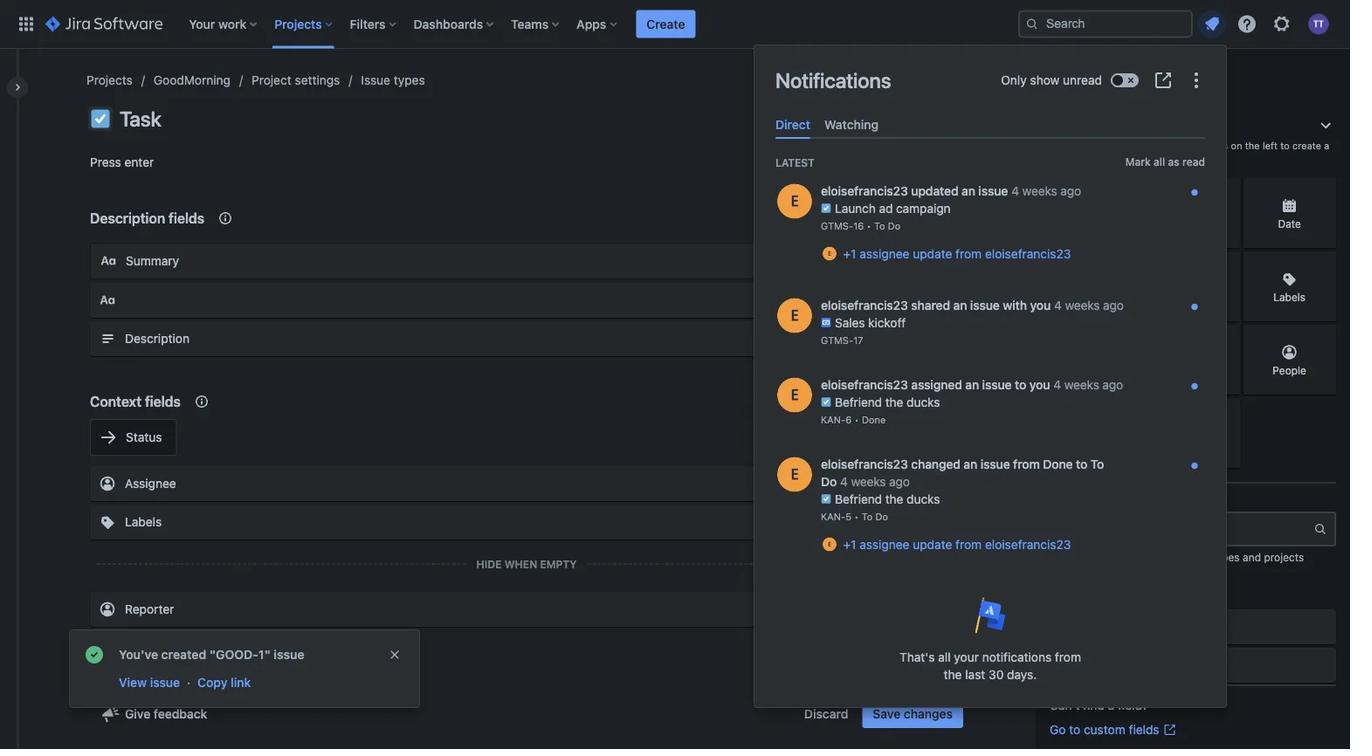 Task type: describe. For each thing, give the bounding box(es) containing it.
projects for projects popup button
[[274, 17, 322, 31]]

status
[[126, 430, 162, 445]]

0 horizontal spatial to
[[1069, 723, 1081, 737]]

Search field
[[1018, 10, 1193, 38]]

all for that's
[[938, 650, 951, 664]]

issue type icon image
[[90, 108, 111, 129]]

issue up give feedback at the bottom left of the page
[[150, 676, 180, 690]]

one
[[1140, 140, 1157, 152]]

mark all as read button
[[1126, 155, 1205, 170]]

this link will be opened in a new tab image
[[1163, 723, 1177, 737]]

more information image for date
[[1217, 180, 1238, 201]]

you've
[[119, 648, 158, 662]]

more information image
[[1217, 327, 1238, 348]]

can't
[[1050, 698, 1080, 713]]

+1 assignee update from eloisefrancis23 for second +1 assignee update from eloisefrancis23 button from the bottom
[[843, 246, 1071, 261]]

settings image
[[1272, 14, 1293, 34]]

30 inside that's all your notifications from the last 30 days.
[[989, 667, 1004, 682]]

description for description fields
[[90, 210, 165, 227]]

eloisefrancis23 for second +1 assignee update from eloisefrancis23 button from the bottom
[[985, 246, 1071, 261]]

save
[[873, 707, 901, 721]]

go
[[1050, 723, 1066, 737]]

create a field
[[1050, 120, 1134, 132]]

mark
[[1126, 156, 1151, 168]]

2 eloisefrancis23 image from the top
[[777, 298, 812, 333]]

your
[[954, 650, 979, 664]]

assignee for second +1 assignee update from eloisefrancis23 button from the bottom
[[860, 246, 910, 261]]

checkbox
[[1169, 364, 1218, 376]]

can't find a field?
[[1050, 698, 1148, 713]]

from down open field configuration image
[[956, 537, 982, 551]]

read
[[1183, 156, 1205, 168]]

sidebar navigation image
[[0, 70, 38, 105]]

show
[[1030, 73, 1060, 87]]

1 vertical spatial types
[[1213, 551, 1240, 563]]

a right 'create'
[[1324, 140, 1330, 152]]

drag
[[1050, 140, 1072, 152]]

apps button
[[571, 10, 624, 38]]

1 +1 assignee update from eloisefrancis23 button from the top
[[843, 245, 1071, 262]]

2 horizontal spatial the
[[1245, 140, 1260, 152]]

required
[[873, 256, 924, 268]]

the inside that's all your notifications from the last 30 days.
[[944, 667, 962, 682]]

notifications
[[982, 650, 1052, 664]]

1 vertical spatial custom
[[1084, 723, 1126, 737]]

time
[[1164, 291, 1188, 303]]

goodmorning
[[154, 73, 231, 87]]

create button
[[636, 10, 696, 38]]

view issue link
[[117, 673, 182, 693]]

context
[[90, 393, 141, 410]]

on
[[1231, 140, 1242, 152]]

days.
[[1007, 667, 1037, 682]]

enter
[[125, 155, 154, 169]]

number
[[1077, 291, 1116, 303]]

save changes
[[873, 707, 953, 721]]

actual start button
[[1050, 648, 1336, 683]]

update for 1st +1 assignee update from eloisefrancis23 button from the bottom of the notifications dialog
[[913, 537, 952, 551]]

update for second +1 assignee update from eloisefrancis23 button from the bottom
[[913, 246, 952, 261]]

notifications dialog
[[755, 45, 1226, 749]]

only
[[1001, 73, 1027, 87]]

edit workflow
[[843, 111, 921, 126]]

description fields
[[90, 210, 204, 227]]

projects link
[[86, 70, 133, 91]]

types inside issue types link
[[394, 73, 425, 87]]

of
[[1160, 140, 1169, 152]]

type
[[1105, 140, 1126, 152]]

2 horizontal spatial to
[[1281, 140, 1290, 152]]

projects
[[1264, 551, 1304, 563]]

empty
[[540, 558, 577, 570]]

filters button
[[345, 10, 403, 38]]

stamp
[[1191, 291, 1222, 303]]

dismiss image
[[388, 648, 402, 662]]

view
[[119, 676, 147, 690]]

more information about the context fields image
[[191, 391, 212, 412]]

open notifications in a new tab image
[[1153, 70, 1174, 91]]

give feedback button
[[90, 700, 218, 728]]

a down more information about the fields icon
[[1094, 120, 1101, 132]]

issue right 1"
[[274, 648, 304, 662]]

tab list inside notifications dialog
[[769, 110, 1212, 139]]

project settings
[[252, 73, 340, 87]]

save changes button
[[862, 700, 963, 728]]

reuse 30 fields from other issue types and projects
[[1050, 551, 1304, 563]]

issue types link
[[361, 70, 425, 91]]

changes
[[904, 707, 953, 721]]

2 +1 assignee update from eloisefrancis23 button from the top
[[843, 536, 1071, 553]]

assignee for 1st +1 assignee update from eloisefrancis23 button from the bottom of the notifications dialog
[[860, 537, 910, 551]]

that's all your notifications from the last 30 days.
[[900, 650, 1081, 682]]

press enter
[[90, 155, 154, 169]]

assignee button
[[90, 466, 963, 501]]

a right find
[[1108, 698, 1115, 713]]

people
[[1273, 364, 1307, 376]]

unread
[[1063, 73, 1102, 87]]

field?
[[1118, 698, 1148, 713]]

settings
[[295, 73, 340, 87]]

notifications
[[776, 68, 891, 93]]

field for create
[[1104, 120, 1134, 132]]

labels button
[[90, 505, 963, 540]]

1 horizontal spatial to
[[1128, 140, 1138, 152]]

project settings link
[[252, 70, 340, 91]]

sections
[[1190, 140, 1228, 152]]

your work
[[189, 17, 247, 31]]

more information about the fields image
[[1099, 80, 1120, 101]]

hide when empty
[[476, 558, 577, 570]]

reporter button
[[90, 592, 963, 627]]

work
[[218, 17, 247, 31]]

mark all as read
[[1126, 156, 1205, 168]]

more information image for labels
[[1217, 253, 1238, 274]]

direct
[[776, 117, 811, 131]]

assignee
[[125, 476, 176, 491]]

context fields
[[90, 393, 181, 410]]

alert containing you've created "good-1" issue
[[70, 631, 419, 707]]

create for create a field
[[1050, 120, 1091, 132]]



Task type: locate. For each thing, give the bounding box(es) containing it.
1 more information image from the top
[[1217, 180, 1238, 201]]

fields
[[1050, 83, 1088, 99]]

2 open field configuration image from the top
[[935, 512, 956, 533]]

open field configuration image inside labels button
[[935, 512, 956, 533]]

from inside that's all your notifications from the last 30 days.
[[1055, 650, 1081, 664]]

type.
[[1171, 152, 1194, 164]]

0 vertical spatial +1 assignee update from eloisefrancis23
[[843, 246, 1071, 261]]

reporter
[[125, 602, 174, 617]]

watching
[[825, 117, 879, 131]]

jira software image
[[45, 14, 163, 34], [45, 14, 163, 34]]

primary element
[[10, 0, 1018, 48]]

teams button
[[506, 10, 566, 38]]

1 vertical spatial assignee
[[860, 537, 910, 551]]

1 vertical spatial create
[[1050, 120, 1091, 132]]

1 horizontal spatial 30
[[1083, 551, 1096, 563]]

task
[[120, 107, 161, 131]]

and
[[1243, 551, 1261, 563]]

eloisefrancis23
[[985, 246, 1071, 261], [985, 537, 1071, 551]]

banner
[[0, 0, 1350, 49]]

discard button
[[794, 700, 859, 728]]

1 vertical spatial +1 assignee update from eloisefrancis23 button
[[843, 536, 1071, 553]]

from left actual
[[1055, 650, 1081, 664]]

projects up issue type icon
[[86, 73, 133, 87]]

give feedback
[[125, 707, 207, 721]]

hide
[[476, 558, 502, 570]]

start
[[1124, 658, 1150, 672]]

projects inside popup button
[[274, 17, 322, 31]]

left
[[1263, 140, 1278, 152]]

open field configuration image
[[935, 290, 956, 311], [935, 512, 956, 533]]

1 horizontal spatial create
[[1050, 120, 1091, 132]]

projects
[[274, 17, 322, 31], [86, 73, 133, 87]]

0 vertical spatial labels
[[1274, 291, 1306, 303]]

1 vertical spatial description
[[125, 331, 190, 346]]

0 vertical spatial 30
[[1083, 551, 1096, 563]]

issue
[[1144, 152, 1168, 164], [1184, 551, 1210, 563], [274, 648, 304, 662], [150, 676, 180, 690]]

0 vertical spatial more information image
[[1217, 180, 1238, 201]]

edit workflow button
[[815, 105, 932, 133]]

0 vertical spatial open field configuration image
[[935, 290, 956, 311]]

1 horizontal spatial projects
[[274, 17, 322, 31]]

projects up project settings
[[274, 17, 322, 31]]

1 vertical spatial all
[[938, 650, 951, 664]]

success image
[[84, 645, 105, 666]]

assignee
[[860, 246, 910, 261], [860, 537, 910, 551]]

description up context fields
[[125, 331, 190, 346]]

types right "issue"
[[394, 73, 425, 87]]

tab list
[[769, 110, 1212, 139]]

1 eloisefrancis23 image from the top
[[777, 184, 812, 219]]

custom inside drag a field type to one of the sections on the left to create a custom field for this issue type.
[[1050, 152, 1084, 164]]

press
[[90, 155, 121, 169]]

issue down one
[[1144, 152, 1168, 164]]

0 horizontal spatial types
[[394, 73, 425, 87]]

1"
[[258, 648, 271, 662]]

that's
[[900, 650, 935, 664]]

alert
[[70, 631, 419, 707]]

1 eloisefrancis23 image from the top
[[777, 378, 812, 413]]

the
[[1172, 140, 1187, 152], [1245, 140, 1260, 152], [944, 667, 962, 682]]

notifications image
[[1202, 14, 1223, 34]]

go to custom fields
[[1050, 723, 1160, 737]]

1 vertical spatial eloisefrancis23 image
[[777, 298, 812, 333]]

0 vertical spatial custom
[[1050, 152, 1084, 164]]

edit
[[843, 111, 866, 126]]

1 vertical spatial +1
[[843, 537, 856, 551]]

field left for
[[1086, 152, 1106, 164]]

issue
[[361, 73, 390, 87]]

latest
[[776, 156, 815, 168]]

fields left more information about the context fields image
[[169, 210, 204, 227]]

0 vertical spatial assignee
[[860, 246, 910, 261]]

tab list containing direct
[[769, 110, 1212, 139]]

0 horizontal spatial labels
[[125, 515, 162, 529]]

0 vertical spatial eloisefrancis23 image
[[777, 184, 812, 219]]

labels down assignee on the bottom left
[[125, 515, 162, 529]]

1 vertical spatial 30
[[989, 667, 1004, 682]]

apps
[[577, 17, 606, 31]]

goodmorning link
[[154, 70, 231, 91]]

0 horizontal spatial the
[[944, 667, 962, 682]]

2 eloisefrancis23 from the top
[[985, 537, 1071, 551]]

fields inside go to custom fields link
[[1129, 723, 1160, 737]]

1 open field configuration image from the top
[[935, 290, 956, 311]]

your work button
[[184, 10, 264, 38]]

fields left 'this link will be opened in a new tab' image
[[1129, 723, 1160, 737]]

Type to search all fields text field
[[1052, 514, 1314, 545]]

more image
[[1186, 70, 1207, 91]]

0 horizontal spatial create
[[647, 17, 685, 31]]

last
[[965, 667, 985, 682]]

your profile and settings image
[[1308, 14, 1329, 34]]

reuse
[[1050, 551, 1080, 563]]

projects for projects link
[[86, 73, 133, 87]]

actual
[[1085, 658, 1120, 672]]

1 vertical spatial +1 assignee update from eloisefrancis23
[[843, 537, 1071, 551]]

find
[[1083, 698, 1105, 713]]

2 +1 assignee update from eloisefrancis23 from the top
[[843, 537, 1071, 551]]

to right go
[[1069, 723, 1081, 737]]

give
[[125, 707, 150, 721]]

field up type
[[1104, 120, 1134, 132]]

discard
[[804, 707, 848, 721]]

more information about the context fields image
[[215, 208, 236, 229]]

2 eloisefrancis23 image from the top
[[777, 457, 812, 492]]

0 vertical spatial +1
[[843, 246, 856, 261]]

0 vertical spatial +1 assignee update from eloisefrancis23 button
[[843, 245, 1071, 262]]

eloisefrancis23 image
[[777, 378, 812, 413], [777, 457, 812, 492]]

1 vertical spatial eloisefrancis23 image
[[777, 457, 812, 492]]

all left your
[[938, 650, 951, 664]]

description up summary
[[90, 210, 165, 227]]

0 vertical spatial eloisefrancis23
[[985, 246, 1071, 261]]

open field configuration image
[[935, 473, 956, 494]]

0 horizontal spatial projects
[[86, 73, 133, 87]]

copy
[[198, 676, 227, 690]]

create up drag
[[1050, 120, 1091, 132]]

1 +1 from the top
[[843, 246, 856, 261]]

the right on
[[1245, 140, 1260, 152]]

to right left
[[1281, 140, 1290, 152]]

other
[[1155, 551, 1181, 563]]

0 vertical spatial field
[[1104, 120, 1134, 132]]

you've created "good-1" issue
[[119, 648, 304, 662]]

all for mark
[[1154, 156, 1165, 168]]

from
[[956, 246, 982, 261], [956, 537, 982, 551], [1129, 551, 1152, 563], [1055, 650, 1081, 664]]

when
[[505, 558, 537, 570]]

0 vertical spatial create
[[647, 17, 685, 31]]

2 update from the top
[[913, 537, 952, 551]]

1 +1 assignee update from eloisefrancis23 from the top
[[843, 246, 1071, 261]]

2 more information image from the top
[[1217, 253, 1238, 274]]

1 vertical spatial update
[[913, 537, 952, 551]]

fields left more information about the context fields icon on the bottom of page
[[145, 393, 181, 410]]

as
[[1168, 156, 1180, 168]]

+1 assignee update from eloisefrancis23 for 1st +1 assignee update from eloisefrancis23 button from the bottom of the notifications dialog
[[843, 537, 1071, 551]]

copy link
[[198, 676, 251, 690]]

time stamp
[[1164, 291, 1222, 303]]

a
[[1094, 120, 1101, 132], [1075, 140, 1080, 152], [1324, 140, 1330, 152], [1108, 698, 1115, 713]]

0 vertical spatial types
[[394, 73, 425, 87]]

1 vertical spatial open field configuration image
[[935, 512, 956, 533]]

1 update from the top
[[913, 246, 952, 261]]

labels down the date
[[1274, 291, 1306, 303]]

1 horizontal spatial labels
[[1274, 291, 1306, 303]]

+1
[[843, 246, 856, 261], [843, 537, 856, 551]]

0 horizontal spatial all
[[938, 650, 951, 664]]

0 vertical spatial update
[[913, 246, 952, 261]]

types left and
[[1213, 551, 1240, 563]]

feedback
[[154, 707, 207, 721]]

eloisefrancis23 for 1st +1 assignee update from eloisefrancis23 button from the bottom of the notifications dialog
[[985, 537, 1071, 551]]

summary
[[126, 254, 179, 268]]

create inside button
[[647, 17, 685, 31]]

all left the as
[[1154, 156, 1165, 168]]

the up type.
[[1172, 140, 1187, 152]]

more information image up stamp
[[1217, 253, 1238, 274]]

more information image
[[1217, 180, 1238, 201], [1217, 253, 1238, 274]]

+1 for second +1 assignee update from eloisefrancis23 button from the bottom
[[843, 246, 856, 261]]

link
[[231, 676, 251, 690]]

+1 for 1st +1 assignee update from eloisefrancis23 button from the bottom of the notifications dialog
[[843, 537, 856, 551]]

1 vertical spatial labels
[[125, 515, 162, 529]]

1 vertical spatial field
[[1083, 140, 1103, 152]]

+1 assignee update from eloisefrancis23 button
[[843, 245, 1071, 262], [843, 536, 1071, 553]]

0 vertical spatial projects
[[274, 17, 322, 31]]

all inside button
[[1154, 156, 1165, 168]]

issue inside drag a field type to one of the sections on the left to create a custom field for this issue type.
[[1144, 152, 1168, 164]]

help image
[[1237, 14, 1258, 34]]

description for description
[[125, 331, 190, 346]]

labels inside button
[[125, 515, 162, 529]]

to up this
[[1128, 140, 1138, 152]]

1 vertical spatial eloisefrancis23
[[985, 537, 1071, 551]]

description
[[90, 210, 165, 227], [125, 331, 190, 346]]

project
[[252, 73, 292, 87]]

fields
[[169, 210, 204, 227], [145, 393, 181, 410], [1099, 551, 1126, 563], [1129, 723, 1160, 737]]

all inside that's all your notifications from the last 30 days.
[[938, 650, 951, 664]]

from right required
[[956, 246, 982, 261]]

more information image down on
[[1217, 180, 1238, 201]]

actual start
[[1085, 658, 1150, 672]]

1 eloisefrancis23 from the top
[[985, 246, 1071, 261]]

1 horizontal spatial all
[[1154, 156, 1165, 168]]

0 vertical spatial description
[[90, 210, 165, 227]]

0 horizontal spatial 30
[[989, 667, 1004, 682]]

for
[[1109, 152, 1122, 164]]

2 assignee from the top
[[860, 537, 910, 551]]

a right drag
[[1075, 140, 1080, 152]]

custom down drag
[[1050, 152, 1084, 164]]

field for drag
[[1083, 140, 1103, 152]]

drag a field type to one of the sections on the left to create a custom field for this issue type.
[[1050, 140, 1330, 164]]

create right apps dropdown button
[[647, 17, 685, 31]]

2 vertical spatial field
[[1086, 152, 1106, 164]]

issue right other
[[1184, 551, 1210, 563]]

0 vertical spatial all
[[1154, 156, 1165, 168]]

filters
[[350, 17, 386, 31]]

field
[[1104, 120, 1134, 132], [1083, 140, 1103, 152], [1086, 152, 1106, 164]]

description button
[[90, 321, 963, 356]]

only show unread
[[1001, 73, 1102, 87]]

description inside description button
[[125, 331, 190, 346]]

all
[[1154, 156, 1165, 168], [938, 650, 951, 664]]

go to custom fields link
[[1050, 721, 1177, 739]]

dashboards
[[414, 17, 483, 31]]

search image
[[1025, 17, 1039, 31]]

1 horizontal spatial types
[[1213, 551, 1240, 563]]

0 vertical spatial eloisefrancis23 image
[[777, 378, 812, 413]]

1 assignee from the top
[[860, 246, 910, 261]]

1 vertical spatial projects
[[86, 73, 133, 87]]

30 right the reuse at right bottom
[[1083, 551, 1096, 563]]

field down 'create a field'
[[1083, 140, 1103, 152]]

banner containing your work
[[0, 0, 1350, 49]]

2 +1 from the top
[[843, 537, 856, 551]]

fields right the reuse at right bottom
[[1099, 551, 1126, 563]]

from left other
[[1129, 551, 1152, 563]]

copy link button
[[196, 673, 253, 693]]

appswitcher icon image
[[16, 14, 37, 34]]

1 horizontal spatial the
[[1172, 140, 1187, 152]]

eloisefrancis23 image
[[777, 184, 812, 219], [777, 298, 812, 333]]

30 right last
[[989, 667, 1004, 682]]

1 vertical spatial more information image
[[1217, 253, 1238, 274]]

the down your
[[944, 667, 962, 682]]

this
[[1125, 152, 1141, 164]]

custom down the can't find a field?
[[1084, 723, 1126, 737]]

create for create
[[647, 17, 685, 31]]



Task type: vqa. For each thing, say whether or not it's contained in the screenshot.
custom
yes



